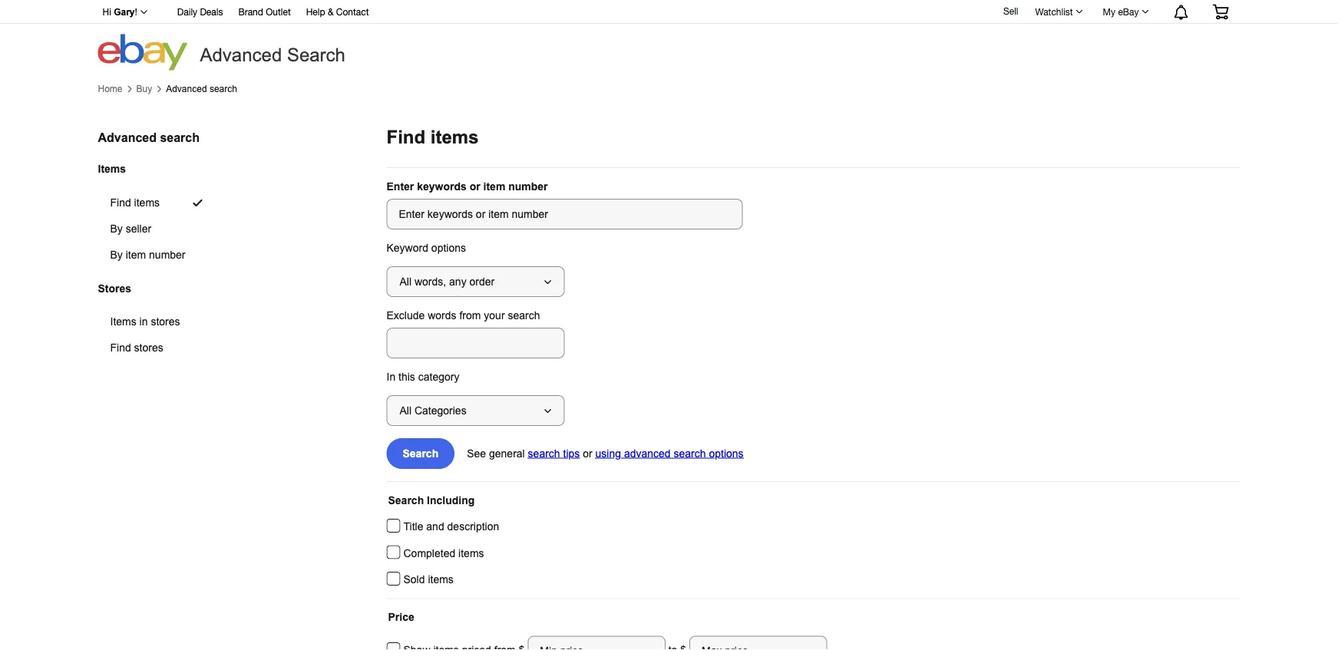 Task type: describe. For each thing, give the bounding box(es) containing it.
advanced search link
[[166, 84, 237, 94]]

banner containing sell
[[94, 0, 1241, 71]]

your shopping cart image
[[1212, 4, 1230, 19]]

by item number link
[[98, 242, 222, 268]]

!
[[135, 7, 137, 17]]

exclude words from your search
[[387, 310, 540, 321]]

items in stores
[[110, 316, 180, 328]]

0 vertical spatial stores
[[151, 316, 180, 328]]

completed items
[[404, 548, 484, 560]]

ebay
[[1119, 6, 1139, 17]]

hi
[[103, 7, 111, 17]]

find stores link
[[98, 335, 217, 361]]

search including
[[388, 495, 475, 507]]

words
[[428, 310, 457, 321]]

1 horizontal spatial or
[[583, 448, 593, 460]]

by seller
[[110, 223, 151, 235]]

daily
[[177, 7, 197, 17]]

items right sold
[[428, 574, 454, 586]]

keyword
[[387, 242, 429, 254]]

0 horizontal spatial item
[[126, 249, 146, 261]]

find for 'find stores' link
[[110, 342, 131, 354]]

in this category
[[387, 371, 460, 383]]

outlet
[[266, 7, 291, 17]]

see general search tips or using advanced search options
[[467, 448, 744, 460]]

search down advanced search
[[210, 84, 237, 94]]

find stores
[[110, 342, 163, 354]]

including
[[427, 495, 475, 507]]

by item number
[[110, 249, 186, 261]]

1 horizontal spatial options
[[709, 448, 744, 460]]

0 vertical spatial advanced search
[[166, 84, 237, 94]]

your
[[484, 310, 505, 321]]

home
[[98, 84, 123, 94]]

sell
[[1004, 5, 1019, 16]]

gary
[[114, 7, 135, 17]]

search left tips
[[528, 448, 560, 460]]

by for by item number
[[110, 249, 123, 261]]

0 vertical spatial search
[[287, 45, 346, 65]]

Enter minimum price range value, $ text field
[[528, 636, 666, 651]]

buy link
[[136, 84, 152, 94]]

advanced search
[[200, 45, 346, 65]]

Enter maximum price range value, $ text field
[[690, 636, 828, 651]]

see
[[467, 448, 486, 460]]

1 horizontal spatial find items
[[387, 127, 479, 147]]

items down the description
[[459, 548, 484, 560]]

daily deals link
[[177, 4, 223, 21]]

home link
[[98, 84, 123, 94]]

advanced
[[624, 448, 671, 460]]

Exclude words from your search text field
[[387, 328, 565, 359]]

sell link
[[997, 5, 1026, 16]]

and
[[427, 521, 444, 533]]

brand
[[238, 7, 263, 17]]

find items link
[[98, 190, 222, 216]]

0 horizontal spatial find items
[[110, 197, 160, 209]]

tips
[[563, 448, 580, 460]]

1 vertical spatial advanced
[[166, 84, 207, 94]]

category
[[418, 371, 460, 383]]

&
[[328, 7, 334, 17]]

search down advanced search link
[[160, 131, 200, 144]]

in
[[387, 371, 396, 383]]

search for search including
[[388, 495, 424, 507]]

search right advanced
[[674, 448, 706, 460]]

brand outlet
[[238, 7, 291, 17]]



Task type: vqa. For each thing, say whether or not it's contained in the screenshot.
or to the bottom
yes



Task type: locate. For each thing, give the bounding box(es) containing it.
1 vertical spatial find items
[[110, 197, 160, 209]]

1 vertical spatial by
[[110, 249, 123, 261]]

advanced
[[200, 45, 282, 65], [166, 84, 207, 94], [98, 131, 157, 144]]

watchlist
[[1036, 6, 1073, 17]]

item
[[484, 180, 506, 192], [126, 249, 146, 261]]

by for by seller
[[110, 223, 123, 235]]

or right tips
[[583, 448, 593, 460]]

advanced down brand
[[200, 45, 282, 65]]

in
[[139, 316, 148, 328]]

1 vertical spatial number
[[149, 249, 186, 261]]

by left seller
[[110, 223, 123, 235]]

0 vertical spatial find
[[387, 127, 426, 147]]

description
[[447, 521, 499, 533]]

advanced search down buy link
[[98, 131, 200, 144]]

search button
[[387, 439, 455, 469]]

find for find items link at the left of page
[[110, 197, 131, 209]]

0 horizontal spatial options
[[432, 242, 466, 254]]

seller
[[126, 223, 151, 235]]

items up enter keywords or item number
[[431, 127, 479, 147]]

0 horizontal spatial number
[[149, 249, 186, 261]]

watchlist link
[[1027, 2, 1090, 21]]

using
[[596, 448, 621, 460]]

1 vertical spatial item
[[126, 249, 146, 261]]

items for items
[[98, 163, 126, 175]]

sold
[[404, 574, 425, 586]]

Enter keywords or item number text field
[[387, 199, 743, 230]]

1 by from the top
[[110, 223, 123, 235]]

by
[[110, 223, 123, 235], [110, 249, 123, 261]]

or
[[470, 180, 481, 192], [583, 448, 593, 460]]

0 vertical spatial number
[[509, 180, 548, 192]]

enter keywords or item number
[[387, 180, 548, 192]]

help & contact link
[[306, 4, 369, 21]]

or right keywords
[[470, 180, 481, 192]]

1 vertical spatial or
[[583, 448, 593, 460]]

search right 'your'
[[508, 310, 540, 321]]

brand outlet link
[[238, 4, 291, 21]]

this
[[399, 371, 415, 383]]

advanced search
[[166, 84, 237, 94], [98, 131, 200, 144]]

by down by seller
[[110, 249, 123, 261]]

help & contact
[[306, 7, 369, 17]]

items left in
[[110, 316, 137, 328]]

items in stores link
[[98, 309, 217, 335]]

number down the by seller link
[[149, 249, 186, 261]]

items up find items link at the left of page
[[98, 163, 126, 175]]

stores
[[98, 283, 131, 294]]

number up enter keywords or item number text box
[[509, 180, 548, 192]]

stores right in
[[151, 316, 180, 328]]

1 vertical spatial find
[[110, 197, 131, 209]]

find up enter
[[387, 127, 426, 147]]

0 horizontal spatial or
[[470, 180, 481, 192]]

general
[[489, 448, 525, 460]]

using advanced search options link
[[596, 448, 744, 460]]

enter
[[387, 180, 414, 192]]

title and description
[[404, 521, 499, 533]]

search tips link
[[528, 448, 580, 460]]

0 vertical spatial or
[[470, 180, 481, 192]]

find items
[[387, 127, 479, 147], [110, 197, 160, 209]]

search down help
[[287, 45, 346, 65]]

item right keywords
[[484, 180, 506, 192]]

completed
[[404, 548, 456, 560]]

1 vertical spatial options
[[709, 448, 744, 460]]

my ebay link
[[1095, 2, 1156, 21]]

contact
[[336, 7, 369, 17]]

items
[[98, 163, 126, 175], [110, 316, 137, 328]]

find
[[387, 127, 426, 147], [110, 197, 131, 209], [110, 342, 131, 354]]

1 vertical spatial search
[[403, 448, 439, 460]]

price
[[388, 612, 415, 624]]

daily deals
[[177, 7, 223, 17]]

0 vertical spatial find items
[[387, 127, 479, 147]]

keywords
[[417, 180, 467, 192]]

items for items in stores
[[110, 316, 137, 328]]

find items up seller
[[110, 197, 160, 209]]

1 vertical spatial stores
[[134, 342, 163, 354]]

exclude
[[387, 310, 425, 321]]

buy
[[136, 84, 152, 94]]

my
[[1103, 6, 1116, 17]]

number
[[509, 180, 548, 192], [149, 249, 186, 261]]

0 vertical spatial by
[[110, 223, 123, 235]]

2 vertical spatial search
[[388, 495, 424, 507]]

1 vertical spatial items
[[110, 316, 137, 328]]

search
[[210, 84, 237, 94], [160, 131, 200, 144], [508, 310, 540, 321], [528, 448, 560, 460], [674, 448, 706, 460]]

sold items
[[404, 574, 454, 586]]

0 vertical spatial item
[[484, 180, 506, 192]]

by seller link
[[98, 216, 222, 242]]

hi gary !
[[103, 7, 137, 17]]

account navigation
[[94, 0, 1241, 24]]

find up by seller
[[110, 197, 131, 209]]

search inside button
[[403, 448, 439, 460]]

options
[[432, 242, 466, 254], [709, 448, 744, 460]]

items
[[431, 127, 479, 147], [134, 197, 160, 209], [459, 548, 484, 560], [428, 574, 454, 586]]

advanced search right buy
[[166, 84, 237, 94]]

my ebay
[[1103, 6, 1139, 17]]

item down seller
[[126, 249, 146, 261]]

title
[[404, 521, 424, 533]]

deals
[[200, 7, 223, 17]]

from
[[460, 310, 481, 321]]

search up the title
[[388, 495, 424, 507]]

advanced right buy
[[166, 84, 207, 94]]

2 by from the top
[[110, 249, 123, 261]]

banner
[[94, 0, 1241, 71]]

2 vertical spatial advanced
[[98, 131, 157, 144]]

0 vertical spatial advanced
[[200, 45, 282, 65]]

0 vertical spatial options
[[432, 242, 466, 254]]

find items up keywords
[[387, 127, 479, 147]]

1 horizontal spatial number
[[509, 180, 548, 192]]

keyword options
[[387, 242, 466, 254]]

2 vertical spatial find
[[110, 342, 131, 354]]

search for search button
[[403, 448, 439, 460]]

0 vertical spatial items
[[98, 163, 126, 175]]

stores down items in stores
[[134, 342, 163, 354]]

find down items in stores
[[110, 342, 131, 354]]

advanced down buy link
[[98, 131, 157, 144]]

help
[[306, 7, 325, 17]]

search up search including
[[403, 448, 439, 460]]

1 horizontal spatial item
[[484, 180, 506, 192]]

items up seller
[[134, 197, 160, 209]]

1 vertical spatial advanced search
[[98, 131, 200, 144]]

stores
[[151, 316, 180, 328], [134, 342, 163, 354]]

search
[[287, 45, 346, 65], [403, 448, 439, 460], [388, 495, 424, 507]]



